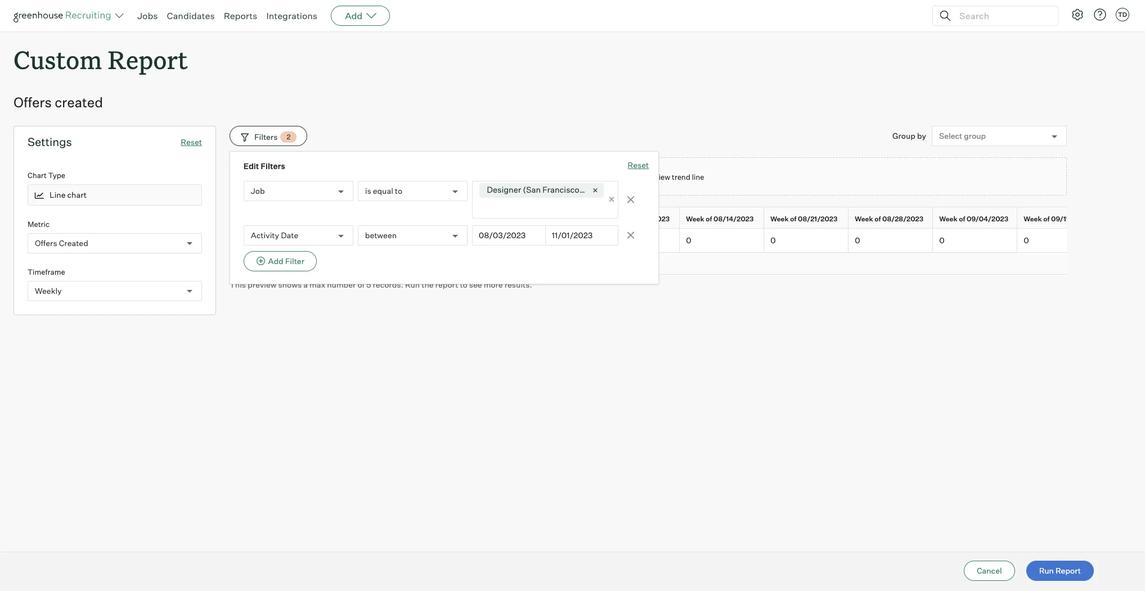 Task type: describe. For each thing, give the bounding box(es) containing it.
09/11/2023
[[1051, 215, 1089, 223]]

this
[[230, 280, 246, 290]]

6 0 from the left
[[939, 236, 945, 245]]

integrations link
[[266, 10, 317, 21]]

5
[[366, 280, 371, 290]]

preview
[[248, 280, 277, 290]]

1 0 from the left
[[517, 236, 523, 245]]

custom report
[[14, 43, 188, 76]]

11/01/2023
[[552, 231, 593, 240]]

run for run report to view trend line
[[608, 173, 622, 182]]

type
[[48, 171, 65, 180]]

run report
[[1039, 567, 1081, 576]]

job
[[251, 186, 265, 196]]

by
[[917, 131, 926, 141]]

activity
[[251, 231, 279, 241]]

08/21/2023
[[798, 215, 837, 223]]

number
[[327, 280, 356, 290]]

candidates link
[[167, 10, 215, 21]]

chart type
[[28, 171, 65, 180]]

week for week of 09/11/2023
[[1024, 215, 1042, 223]]

line
[[692, 173, 704, 182]]

results.
[[505, 280, 532, 290]]

group
[[892, 131, 915, 141]]

is
[[365, 186, 371, 196]]

of for 09/11/2023
[[1043, 215, 1050, 223]]

group by
[[892, 131, 926, 141]]

week of 08/28/2023
[[855, 215, 923, 223]]

designer (san francisco) (50)
[[487, 185, 601, 195]]

designer for designer (san francisco) (50)
[[487, 185, 521, 195]]

select group
[[939, 131, 986, 141]]

activity date
[[251, 231, 298, 241]]

the
[[422, 280, 434, 290]]

add filter button
[[244, 252, 317, 272]]

chart
[[67, 191, 87, 200]]

created
[[59, 239, 88, 248]]

td button
[[1116, 8, 1129, 21]]

jobs link
[[137, 10, 158, 21]]

report for run report
[[1056, 567, 1081, 576]]

4 0 from the left
[[770, 236, 776, 245]]

week of 08/21/2023 column header
[[764, 208, 851, 231]]

0 cell
[[595, 229, 680, 253]]

jobs
[[137, 10, 158, 21]]

run report to view trend line
[[608, 173, 704, 182]]

50
[[433, 236, 443, 245]]

run report button
[[1026, 562, 1094, 582]]

1 vertical spatial filters
[[261, 162, 285, 171]]

1 horizontal spatial to
[[460, 280, 467, 290]]

requisition
[[433, 215, 470, 223]]

a
[[303, 280, 308, 290]]

of for 09/04/2023
[[959, 215, 965, 223]]

report for custom report
[[108, 43, 188, 76]]

this preview shows a max number of 5 records. run the report to see more results.
[[230, 280, 532, 290]]

cancel button
[[964, 562, 1015, 582]]

td
[[1118, 11, 1127, 19]]

of left the 5
[[358, 280, 365, 290]]

edit filters
[[244, 162, 285, 171]]

settings
[[28, 135, 72, 149]]

timeframe
[[28, 268, 65, 277]]

0 vertical spatial filters
[[254, 132, 278, 142]]

5 0 from the left
[[855, 236, 860, 245]]

row containing 1
[[230, 229, 1145, 253]]

francisco)
[[542, 185, 583, 195]]

0 horizontal spatial run
[[405, 280, 420, 290]]

add button
[[331, 6, 390, 26]]

1
[[242, 236, 245, 245]]

1 vertical spatial 08/03/2023
[[479, 231, 526, 240]]

2
[[287, 133, 291, 141]]

add filter
[[268, 257, 304, 266]]

table containing 1
[[230, 207, 1145, 275]]

week for week of 09/04/2023
[[939, 215, 957, 223]]

offers created
[[35, 239, 88, 248]]

week of 09/04/2023 column header
[[933, 208, 1020, 231]]

0 vertical spatial report
[[623, 173, 645, 182]]

(san
[[523, 185, 541, 195]]

custom
[[14, 43, 102, 76]]

created
[[55, 94, 103, 111]]

Search text field
[[957, 8, 1048, 24]]

chart
[[28, 171, 47, 180]]

reset for settings
[[181, 137, 202, 147]]

weekly
[[35, 286, 62, 296]]

designer for designer
[[264, 236, 297, 245]]

week of 09/04/2023
[[939, 215, 1008, 223]]

week of 08/03/2023
[[517, 215, 586, 223]]

08/28/2023
[[882, 215, 923, 223]]

1 cell
[[230, 229, 258, 253]]

week of 09/11/2023
[[1024, 215, 1089, 223]]

08/14/2023
[[713, 215, 754, 223]]



Task type: vqa. For each thing, say whether or not it's contained in the screenshot.
THE RESET link to the top
yes



Task type: locate. For each thing, give the bounding box(es) containing it.
×
[[608, 193, 615, 206]]

of left 08/21/2023
[[790, 215, 796, 223]]

report
[[108, 43, 188, 76], [1056, 567, 1081, 576]]

date
[[281, 231, 298, 241]]

select
[[939, 131, 962, 141]]

2 week from the left
[[602, 215, 620, 223]]

filters right filter image
[[254, 132, 278, 142]]

line
[[50, 191, 66, 200]]

2 row from the top
[[230, 229, 1145, 253]]

of for 08/14/2023
[[706, 215, 712, 223]]

7 0 from the left
[[1024, 236, 1029, 245]]

0 horizontal spatial report
[[435, 280, 458, 290]]

candidates
[[167, 10, 215, 21]]

1 vertical spatial run
[[405, 280, 420, 290]]

row
[[230, 207, 1145, 231], [230, 229, 1145, 253]]

see
[[469, 280, 482, 290]]

of for 08/03/2023
[[537, 215, 543, 223]]

add inside 'popup button'
[[345, 10, 362, 21]]

view
[[655, 173, 670, 182]]

09/04/2023
[[967, 215, 1008, 223]]

run inside button
[[1039, 567, 1054, 576]]

7 week from the left
[[1024, 215, 1042, 223]]

week for week of 08/14/2023
[[686, 215, 704, 223]]

week for week of 08/07/2023
[[602, 215, 620, 223]]

3 week from the left
[[686, 215, 704, 223]]

1 horizontal spatial reset
[[628, 160, 649, 170]]

week for week of 08/21/2023
[[770, 215, 789, 223]]

0 inside cell
[[602, 236, 607, 245]]

0 horizontal spatial report
[[108, 43, 188, 76]]

1 vertical spatial offers
[[35, 239, 57, 248]]

0 vertical spatial add
[[345, 10, 362, 21]]

row containing requisition id
[[230, 207, 1145, 231]]

1 vertical spatial add
[[268, 257, 283, 266]]

offers up settings
[[14, 94, 52, 111]]

0 right 11/01/2023
[[602, 236, 607, 245]]

offers
[[14, 94, 52, 111], [35, 239, 57, 248]]

filter image
[[239, 132, 249, 142]]

1 horizontal spatial 08/03/2023
[[545, 215, 586, 223]]

1 horizontal spatial add
[[345, 10, 362, 21]]

0 vertical spatial 08/03/2023
[[545, 215, 586, 223]]

offers for offers created
[[35, 239, 57, 248]]

to left see
[[460, 280, 467, 290]]

1 vertical spatial designer
[[264, 236, 297, 245]]

max
[[309, 280, 325, 290]]

0 horizontal spatial add
[[268, 257, 283, 266]]

1 vertical spatial reset link
[[628, 160, 649, 172]]

week inside column header
[[602, 215, 620, 223]]

0
[[517, 236, 523, 245], [602, 236, 607, 245], [686, 236, 691, 245], [770, 236, 776, 245], [855, 236, 860, 245], [939, 236, 945, 245], [1024, 236, 1029, 245]]

of down designer (san francisco) (50)
[[537, 215, 543, 223]]

08/07/2023
[[629, 215, 670, 223]]

week of 08/07/2023
[[602, 215, 670, 223]]

report inside button
[[1056, 567, 1081, 576]]

report left 'view'
[[623, 173, 645, 182]]

0 vertical spatial designer
[[487, 185, 521, 195]]

reset up run report to view trend line
[[628, 160, 649, 170]]

week of 08/07/2023 column header
[[595, 208, 682, 231]]

week down ×
[[602, 215, 620, 223]]

0 horizontal spatial reset
[[181, 137, 202, 147]]

1 row from the top
[[230, 207, 1145, 231]]

0 horizontal spatial reset link
[[181, 137, 202, 147]]

reports
[[224, 10, 257, 21]]

row group containing 1
[[230, 229, 1145, 253]]

designer left the (san
[[487, 185, 521, 195]]

run
[[608, 173, 622, 182], [405, 280, 420, 290], [1039, 567, 1054, 576]]

0 vertical spatial report
[[108, 43, 188, 76]]

0 vertical spatial reset
[[181, 137, 202, 147]]

equal
[[373, 186, 393, 196]]

row down trend
[[230, 207, 1145, 231]]

designer inside row
[[264, 236, 297, 245]]

between
[[365, 231, 397, 241]]

1 horizontal spatial run
[[608, 173, 622, 182]]

greenhouse recruiting image
[[14, 9, 115, 23]]

reset left filter image
[[181, 137, 202, 147]]

filter
[[285, 257, 304, 266]]

week left "08/28/2023"
[[855, 215, 873, 223]]

records.
[[373, 280, 403, 290]]

08/03/2023 up more
[[479, 231, 526, 240]]

line chart
[[50, 191, 87, 200]]

week left 08/14/2023
[[686, 215, 704, 223]]

add
[[345, 10, 362, 21], [268, 257, 283, 266]]

to for equal
[[395, 186, 402, 196]]

offers down metric
[[35, 239, 57, 248]]

2 0 from the left
[[602, 236, 607, 245]]

requisition id
[[433, 215, 479, 223]]

trend
[[672, 173, 690, 182]]

run for run report
[[1039, 567, 1054, 576]]

reset link left filter image
[[181, 137, 202, 147]]

None field
[[481, 199, 484, 220]]

row group
[[230, 229, 1145, 253]]

1 horizontal spatial designer
[[487, 185, 521, 195]]

week for week of 08/28/2023
[[855, 215, 873, 223]]

add for add
[[345, 10, 362, 21]]

to right equal
[[395, 186, 402, 196]]

to left 'view'
[[646, 173, 653, 182]]

2 horizontal spatial run
[[1039, 567, 1054, 576]]

1 vertical spatial report
[[435, 280, 458, 290]]

edit
[[244, 162, 259, 171]]

week
[[517, 215, 535, 223], [602, 215, 620, 223], [686, 215, 704, 223], [770, 215, 789, 223], [855, 215, 873, 223], [939, 215, 957, 223], [1024, 215, 1042, 223]]

filters
[[254, 132, 278, 142], [261, 162, 285, 171]]

of inside column header
[[621, 215, 628, 223]]

week of 08/21/2023
[[770, 215, 837, 223]]

cancel
[[977, 567, 1002, 576]]

week of 08/28/2023 column header
[[848, 208, 935, 231]]

week left 09/11/2023
[[1024, 215, 1042, 223]]

of left 08/07/2023
[[621, 215, 628, 223]]

filters right "edit"
[[261, 162, 285, 171]]

week of 08/14/2023
[[686, 215, 754, 223]]

is equal to
[[365, 186, 402, 196]]

of left "08/28/2023"
[[874, 215, 881, 223]]

2 horizontal spatial to
[[646, 173, 653, 182]]

0 down week of 09/04/2023
[[939, 236, 945, 245]]

reset link for edit filters
[[628, 160, 649, 172]]

1 vertical spatial to
[[395, 186, 402, 196]]

integrations
[[266, 10, 317, 21]]

offers for offers created
[[14, 94, 52, 111]]

4 week from the left
[[770, 215, 789, 223]]

id
[[472, 215, 479, 223]]

reset link up run report to view trend line
[[628, 160, 649, 172]]

0 horizontal spatial 08/03/2023
[[479, 231, 526, 240]]

0 down the week of 08/28/2023
[[855, 236, 860, 245]]

1 horizontal spatial report
[[623, 173, 645, 182]]

1 vertical spatial reset
[[628, 160, 649, 170]]

of for 08/07/2023
[[621, 215, 628, 223]]

metric
[[28, 220, 50, 229]]

to
[[646, 173, 653, 182], [395, 186, 402, 196], [460, 280, 467, 290]]

shows
[[278, 280, 302, 290]]

reset link for settings
[[181, 137, 202, 147]]

(50)
[[584, 185, 601, 195]]

6 week from the left
[[939, 215, 957, 223]]

more
[[484, 280, 503, 290]]

0 vertical spatial run
[[608, 173, 622, 182]]

td button
[[1113, 6, 1132, 24]]

0 down week of 08/21/2023
[[770, 236, 776, 245]]

of left 09/04/2023
[[959, 215, 965, 223]]

of
[[537, 215, 543, 223], [621, 215, 628, 223], [706, 215, 712, 223], [790, 215, 796, 223], [874, 215, 881, 223], [959, 215, 965, 223], [1043, 215, 1050, 223], [358, 280, 365, 290]]

3 0 from the left
[[686, 236, 691, 245]]

08/03/2023
[[545, 215, 586, 223], [479, 231, 526, 240]]

week left 08/21/2023
[[770, 215, 789, 223]]

report right the
[[435, 280, 458, 290]]

0 vertical spatial reset link
[[181, 137, 202, 147]]

row down the week of 08/14/2023
[[230, 229, 1145, 253]]

week for week of 08/03/2023
[[517, 215, 535, 223]]

offers created
[[14, 94, 103, 111]]

0 down week of 09/11/2023
[[1024, 236, 1029, 245]]

1 vertical spatial report
[[1056, 567, 1081, 576]]

5 week from the left
[[855, 215, 873, 223]]

group
[[964, 131, 986, 141]]

of for 08/28/2023
[[874, 215, 881, 223]]

designer
[[487, 185, 521, 195], [264, 236, 297, 245]]

of left 09/11/2023
[[1043, 215, 1050, 223]]

week left 09/04/2023
[[939, 215, 957, 223]]

2 vertical spatial run
[[1039, 567, 1054, 576]]

week of 08/14/2023 column header
[[680, 208, 766, 231]]

50 cell
[[426, 229, 511, 253]]

add inside button
[[268, 257, 283, 266]]

08/03/2023 inside row
[[545, 215, 586, 223]]

of for 08/21/2023
[[790, 215, 796, 223]]

08/03/2023 up 11/01/2023
[[545, 215, 586, 223]]

0 down the week of 08/14/2023
[[686, 236, 691, 245]]

reset
[[181, 137, 202, 147], [628, 160, 649, 170]]

0 horizontal spatial designer
[[264, 236, 297, 245]]

designer up add filter button
[[264, 236, 297, 245]]

add for add filter
[[268, 257, 283, 266]]

week down the (san
[[517, 215, 535, 223]]

of left 08/14/2023
[[706, 215, 712, 223]]

1 week from the left
[[517, 215, 535, 223]]

2 vertical spatial to
[[460, 280, 467, 290]]

1 horizontal spatial report
[[1056, 567, 1081, 576]]

reports link
[[224, 10, 257, 21]]

0 vertical spatial to
[[646, 173, 653, 182]]

0 down week of 08/03/2023
[[517, 236, 523, 245]]

1 horizontal spatial reset link
[[628, 160, 649, 172]]

to for report
[[646, 173, 653, 182]]

table
[[230, 207, 1145, 275]]

0 vertical spatial offers
[[14, 94, 52, 111]]

reset for edit filters
[[628, 160, 649, 170]]

0 horizontal spatial to
[[395, 186, 402, 196]]

configure image
[[1071, 8, 1084, 21]]



